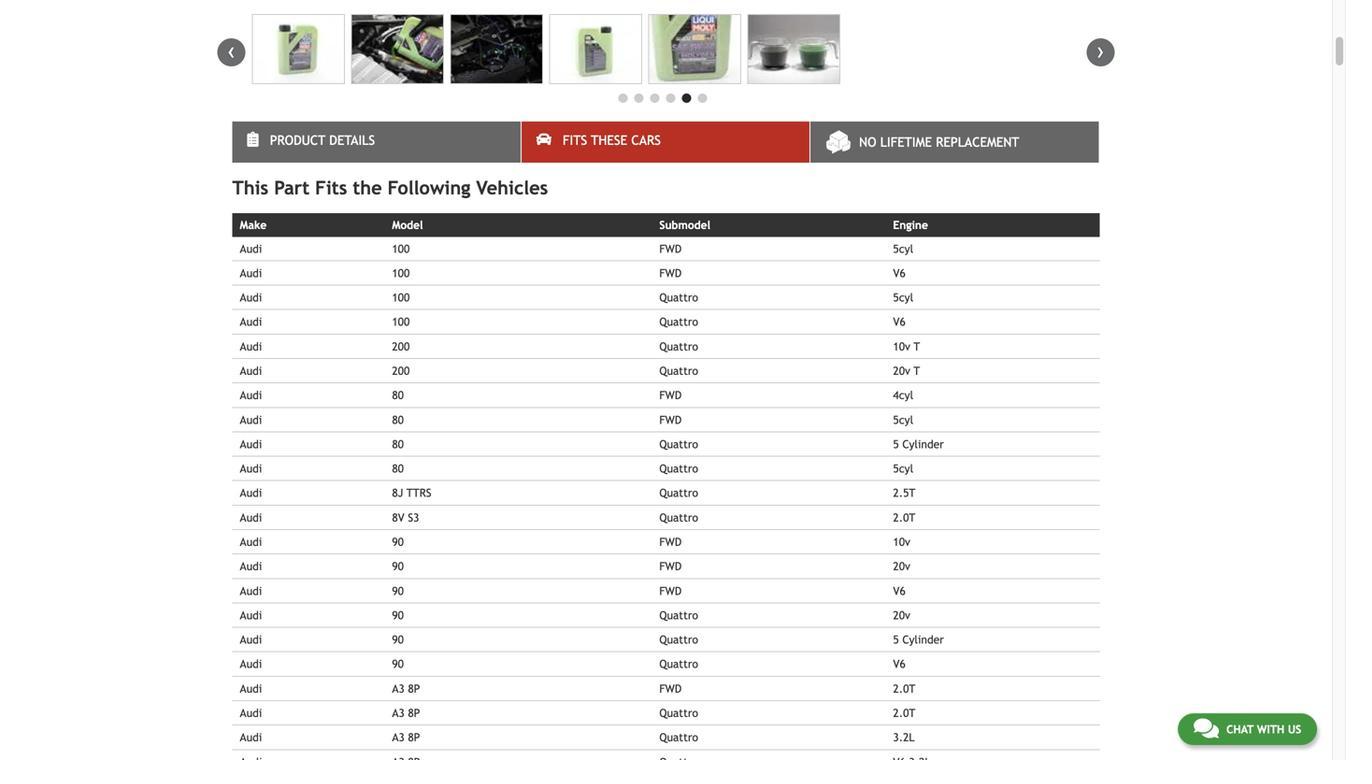 Task type: vqa. For each thing, say whether or not it's contained in the screenshot.


Task type: locate. For each thing, give the bounding box(es) containing it.
10v up 20v t
[[893, 340, 910, 353]]

2 vertical spatial a3
[[392, 731, 405, 744]]

10v for 10v
[[893, 535, 910, 548]]

t down "10v t"
[[914, 364, 920, 377]]

the
[[353, 177, 382, 199]]

19 audi from the top
[[240, 682, 262, 695]]

1 vertical spatial a3 8p
[[392, 706, 420, 719]]

4 80 from the top
[[392, 462, 404, 475]]

fits left "these" on the top left
[[563, 133, 587, 148]]

2 200 from the top
[[392, 364, 410, 377]]

a3
[[392, 682, 405, 695], [392, 706, 405, 719], [392, 731, 405, 744]]

2 2.0t from the top
[[893, 682, 916, 695]]

no lifetime replacement
[[859, 135, 1019, 150]]

20v
[[893, 364, 910, 377], [893, 560, 910, 573], [893, 609, 910, 622]]

0 vertical spatial 8p
[[408, 682, 420, 695]]

2 t from the top
[[914, 364, 920, 377]]

this part fits the following vehicles
[[232, 177, 548, 199]]

4 es#3246019 - 20230 - molygen new generation engine oil (5w-40) - 1 liter - full synthetic oil with fluorescent, friction-reducing additive! - liqui-moly - audi bmw volkswagen mercedes benz mini porsche image from the left
[[549, 14, 642, 84]]

es#3246019 - 20230 - molygen new generation engine oil (5w-40) - 1 liter - full synthetic oil with fluorescent, friction-reducing additive! - liqui-moly - audi bmw volkswagen mercedes benz mini porsche image
[[252, 14, 345, 84], [351, 14, 444, 84], [450, 14, 543, 84], [549, 14, 642, 84], [648, 14, 741, 84], [747, 14, 840, 84]]

0 vertical spatial cylinder
[[902, 437, 944, 451]]

8 fwd from the top
[[659, 682, 682, 695]]

8 audi from the top
[[240, 413, 262, 426]]

0 vertical spatial 2.0t
[[893, 511, 916, 524]]

90
[[392, 535, 404, 548], [392, 560, 404, 573], [392, 584, 404, 597], [392, 609, 404, 622], [392, 633, 404, 646], [392, 657, 404, 671]]

5cyl
[[893, 242, 914, 255], [893, 291, 914, 304], [893, 413, 914, 426], [893, 462, 914, 475]]

0 vertical spatial 5 cylinder
[[893, 437, 944, 451]]

0 vertical spatial 20v
[[893, 364, 910, 377]]

10v down 2.5t
[[893, 535, 910, 548]]

2 fwd from the top
[[659, 266, 682, 279]]

200
[[392, 340, 410, 353], [392, 364, 410, 377]]

5 es#3246019 - 20230 - molygen new generation engine oil (5w-40) - 1 liter - full synthetic oil with fluorescent, friction-reducing additive! - liqui-moly - audi bmw volkswagen mercedes benz mini porsche image from the left
[[648, 14, 741, 84]]

20 audi from the top
[[240, 706, 262, 719]]

1 t from the top
[[914, 340, 920, 353]]

these
[[591, 133, 627, 148]]

0 vertical spatial a3
[[392, 682, 405, 695]]

4cyl
[[893, 389, 914, 402]]

0 vertical spatial 10v
[[893, 340, 910, 353]]

fits
[[563, 133, 587, 148], [315, 177, 347, 199]]

16 audi from the top
[[240, 609, 262, 622]]

17 audi from the top
[[240, 633, 262, 646]]

t up 20v t
[[914, 340, 920, 353]]

1 vertical spatial 5
[[893, 633, 899, 646]]

1 5 cylinder from the top
[[893, 437, 944, 451]]

2 80 from the top
[[392, 413, 404, 426]]

8v
[[392, 511, 405, 524]]

chat with us
[[1226, 723, 1301, 736]]

5cyl down engine
[[893, 242, 914, 255]]

1 5 from the top
[[893, 437, 899, 451]]

t
[[914, 340, 920, 353], [914, 364, 920, 377]]

vehicles
[[476, 177, 548, 199]]

1 8p from the top
[[408, 682, 420, 695]]

13 quattro from the top
[[659, 731, 698, 744]]

5
[[893, 437, 899, 451], [893, 633, 899, 646]]

2 vertical spatial 20v
[[893, 609, 910, 622]]

4 audi from the top
[[240, 315, 262, 328]]

7 fwd from the top
[[659, 584, 682, 597]]

t for 20v t
[[914, 364, 920, 377]]

product details
[[270, 133, 375, 148]]

v6
[[893, 266, 906, 279], [893, 315, 906, 328], [893, 584, 906, 597], [893, 657, 906, 671]]

3 20v from the top
[[893, 609, 910, 622]]

10v
[[893, 340, 910, 353], [893, 535, 910, 548]]

a3 8p
[[392, 682, 420, 695], [392, 706, 420, 719], [392, 731, 420, 744]]

80
[[392, 389, 404, 402], [392, 413, 404, 426], [392, 437, 404, 451], [392, 462, 404, 475]]

7 quattro from the top
[[659, 486, 698, 499]]

1 vertical spatial a3
[[392, 706, 405, 719]]

2 a3 from the top
[[392, 706, 405, 719]]

4 5cyl from the top
[[893, 462, 914, 475]]

1 80 from the top
[[392, 389, 404, 402]]

2 vertical spatial 8p
[[408, 731, 420, 744]]

5 cylinder
[[893, 437, 944, 451], [893, 633, 944, 646]]

7 audi from the top
[[240, 389, 262, 402]]

chat
[[1226, 723, 1254, 736]]

with
[[1257, 723, 1285, 736]]

s3
[[408, 511, 419, 524]]

following
[[388, 177, 471, 199]]

1 horizontal spatial fits
[[563, 133, 587, 148]]

comments image
[[1194, 717, 1219, 740]]

2 20v from the top
[[893, 560, 910, 573]]

chat with us link
[[1178, 713, 1317, 745]]

5cyl up "10v t"
[[893, 291, 914, 304]]

6 fwd from the top
[[659, 560, 682, 573]]

no lifetime replacement link
[[811, 122, 1099, 163]]

1 vertical spatial cylinder
[[902, 633, 944, 646]]

2 10v from the top
[[893, 535, 910, 548]]

10 audi from the top
[[240, 462, 262, 475]]

quattro
[[659, 291, 698, 304], [659, 315, 698, 328], [659, 340, 698, 353], [659, 364, 698, 377], [659, 437, 698, 451], [659, 462, 698, 475], [659, 486, 698, 499], [659, 511, 698, 524], [659, 609, 698, 622], [659, 633, 698, 646], [659, 657, 698, 671], [659, 706, 698, 719], [659, 731, 698, 744]]

2 vertical spatial 2.0t
[[893, 706, 916, 719]]

1 vertical spatial 20v
[[893, 560, 910, 573]]

fits these cars
[[563, 133, 661, 148]]

6 90 from the top
[[392, 657, 404, 671]]

8p
[[408, 682, 420, 695], [408, 706, 420, 719], [408, 731, 420, 744]]

5cyl down the 4cyl
[[893, 413, 914, 426]]

1 cylinder from the top
[[902, 437, 944, 451]]

6 es#3246019 - 20230 - molygen new generation engine oil (5w-40) - 1 liter - full synthetic oil with fluorescent, friction-reducing additive! - liqui-moly - audi bmw volkswagen mercedes benz mini porsche image from the left
[[747, 14, 840, 84]]

9 quattro from the top
[[659, 609, 698, 622]]

1 vertical spatial 2.0t
[[893, 682, 916, 695]]

1 vertical spatial 5 cylinder
[[893, 633, 944, 646]]

1 100 from the top
[[392, 242, 410, 255]]

fwd
[[659, 242, 682, 255], [659, 266, 682, 279], [659, 389, 682, 402], [659, 413, 682, 426], [659, 535, 682, 548], [659, 560, 682, 573], [659, 584, 682, 597], [659, 682, 682, 695]]

0 vertical spatial a3 8p
[[392, 682, 420, 695]]

2.0t
[[893, 511, 916, 524], [893, 682, 916, 695], [893, 706, 916, 719]]

5 fwd from the top
[[659, 535, 682, 548]]

2 5 from the top
[[893, 633, 899, 646]]

2 vertical spatial a3 8p
[[392, 731, 420, 744]]

1 200 from the top
[[392, 340, 410, 353]]

2 5 cylinder from the top
[[893, 633, 944, 646]]

0 horizontal spatial fits
[[315, 177, 347, 199]]

cylinder
[[902, 437, 944, 451], [902, 633, 944, 646]]

2 100 from the top
[[392, 266, 410, 279]]

8j ttrs
[[392, 486, 431, 499]]

audi
[[240, 242, 262, 255], [240, 266, 262, 279], [240, 291, 262, 304], [240, 315, 262, 328], [240, 340, 262, 353], [240, 364, 262, 377], [240, 389, 262, 402], [240, 413, 262, 426], [240, 437, 262, 451], [240, 462, 262, 475], [240, 486, 262, 499], [240, 511, 262, 524], [240, 535, 262, 548], [240, 560, 262, 573], [240, 584, 262, 597], [240, 609, 262, 622], [240, 633, 262, 646], [240, 657, 262, 671], [240, 682, 262, 695], [240, 706, 262, 719], [240, 731, 262, 744]]

1 a3 8p from the top
[[392, 682, 420, 695]]

4 v6 from the top
[[893, 657, 906, 671]]

6 audi from the top
[[240, 364, 262, 377]]

make
[[240, 218, 267, 232]]

5cyl up 2.5t
[[893, 462, 914, 475]]

1 vertical spatial t
[[914, 364, 920, 377]]

1 vertical spatial 10v
[[893, 535, 910, 548]]

2 cylinder from the top
[[902, 633, 944, 646]]

5 90 from the top
[[392, 633, 404, 646]]

20v for quattro
[[893, 609, 910, 622]]

cylinder for 80
[[902, 437, 944, 451]]

1 vertical spatial 200
[[392, 364, 410, 377]]

lifetime
[[880, 135, 932, 150]]

1 audi from the top
[[240, 242, 262, 255]]

1 vertical spatial 8p
[[408, 706, 420, 719]]

product details link
[[232, 122, 521, 163]]

8 quattro from the top
[[659, 511, 698, 524]]

100
[[392, 242, 410, 255], [392, 266, 410, 279], [392, 291, 410, 304], [392, 315, 410, 328]]

1 10v from the top
[[893, 340, 910, 353]]

0 vertical spatial 5
[[893, 437, 899, 451]]

0 vertical spatial 200
[[392, 340, 410, 353]]

4 100 from the top
[[392, 315, 410, 328]]

3 a3 from the top
[[392, 731, 405, 744]]

0 vertical spatial t
[[914, 340, 920, 353]]

3.2l
[[893, 731, 915, 744]]

21 audi from the top
[[240, 731, 262, 744]]

fits left the
[[315, 177, 347, 199]]

9 audi from the top
[[240, 437, 262, 451]]

3 es#3246019 - 20230 - molygen new generation engine oil (5w-40) - 1 liter - full synthetic oil with fluorescent, friction-reducing additive! - liqui-moly - audi bmw volkswagen mercedes benz mini porsche image from the left
[[450, 14, 543, 84]]

2 5cyl from the top
[[893, 291, 914, 304]]



Task type: describe. For each thing, give the bounding box(es) containing it.
1 2.0t from the top
[[893, 511, 916, 524]]

1 quattro from the top
[[659, 291, 698, 304]]

1 es#3246019 - 20230 - molygen new generation engine oil (5w-40) - 1 liter - full synthetic oil with fluorescent, friction-reducing additive! - liqui-moly - audi bmw volkswagen mercedes benz mini porsche image from the left
[[252, 14, 345, 84]]

15 audi from the top
[[240, 584, 262, 597]]

1 a3 from the top
[[392, 682, 405, 695]]

fits these cars link
[[522, 122, 810, 163]]

11 quattro from the top
[[659, 657, 698, 671]]

2 es#3246019 - 20230 - molygen new generation engine oil (5w-40) - 1 liter - full synthetic oil with fluorescent, friction-reducing additive! - liqui-moly - audi bmw volkswagen mercedes benz mini porsche image from the left
[[351, 14, 444, 84]]

1 vertical spatial fits
[[315, 177, 347, 199]]

5 quattro from the top
[[659, 437, 698, 451]]

18 audi from the top
[[240, 657, 262, 671]]

11 audi from the top
[[240, 486, 262, 499]]

product
[[270, 133, 325, 148]]

1 fwd from the top
[[659, 242, 682, 255]]

3 a3 8p from the top
[[392, 731, 420, 744]]

5 audi from the top
[[240, 340, 262, 353]]

10 quattro from the top
[[659, 633, 698, 646]]

4 fwd from the top
[[659, 413, 682, 426]]

5 cylinder for 90
[[893, 633, 944, 646]]

engine
[[893, 218, 928, 232]]

10v for 10v t
[[893, 340, 910, 353]]

2 audi from the top
[[240, 266, 262, 279]]

14 audi from the top
[[240, 560, 262, 573]]

2 quattro from the top
[[659, 315, 698, 328]]

3 90 from the top
[[392, 584, 404, 597]]

0 vertical spatial fits
[[563, 133, 587, 148]]

3 100 from the top
[[392, 291, 410, 304]]

200 for 20v t
[[392, 364, 410, 377]]

us
[[1288, 723, 1301, 736]]

3 audi from the top
[[240, 291, 262, 304]]

3 80 from the top
[[392, 437, 404, 451]]

› link
[[1087, 38, 1115, 67]]

this
[[232, 177, 268, 199]]

details
[[329, 133, 375, 148]]

4 90 from the top
[[392, 609, 404, 622]]

6 quattro from the top
[[659, 462, 698, 475]]

submodel
[[659, 218, 711, 232]]

1 20v from the top
[[893, 364, 910, 377]]

1 90 from the top
[[392, 535, 404, 548]]

8v s3
[[392, 511, 419, 524]]

model
[[392, 218, 423, 232]]

3 8p from the top
[[408, 731, 420, 744]]

20v for fwd
[[893, 560, 910, 573]]

3 v6 from the top
[[893, 584, 906, 597]]

200 for 10v t
[[392, 340, 410, 353]]

3 quattro from the top
[[659, 340, 698, 353]]

5 cylinder for 80
[[893, 437, 944, 451]]

‹ link
[[217, 38, 245, 67]]

ttrs
[[407, 486, 431, 499]]

›
[[1097, 38, 1105, 63]]

20v t
[[893, 364, 920, 377]]

5 for 80
[[893, 437, 899, 451]]

3 fwd from the top
[[659, 389, 682, 402]]

‹
[[228, 38, 235, 63]]

3 2.0t from the top
[[893, 706, 916, 719]]

5 for 90
[[893, 633, 899, 646]]

3 5cyl from the top
[[893, 413, 914, 426]]

part
[[274, 177, 310, 199]]

replacement
[[936, 135, 1019, 150]]

2 a3 8p from the top
[[392, 706, 420, 719]]

2 90 from the top
[[392, 560, 404, 573]]

2 8p from the top
[[408, 706, 420, 719]]

cars
[[631, 133, 661, 148]]

1 5cyl from the top
[[893, 242, 914, 255]]

no
[[859, 135, 877, 150]]

2 v6 from the top
[[893, 315, 906, 328]]

2.5t
[[893, 486, 916, 499]]

cylinder for 90
[[902, 633, 944, 646]]

10v t
[[893, 340, 920, 353]]

13 audi from the top
[[240, 535, 262, 548]]

t for 10v t
[[914, 340, 920, 353]]

8j
[[392, 486, 403, 499]]

1 v6 from the top
[[893, 266, 906, 279]]

4 quattro from the top
[[659, 364, 698, 377]]

12 audi from the top
[[240, 511, 262, 524]]

12 quattro from the top
[[659, 706, 698, 719]]



